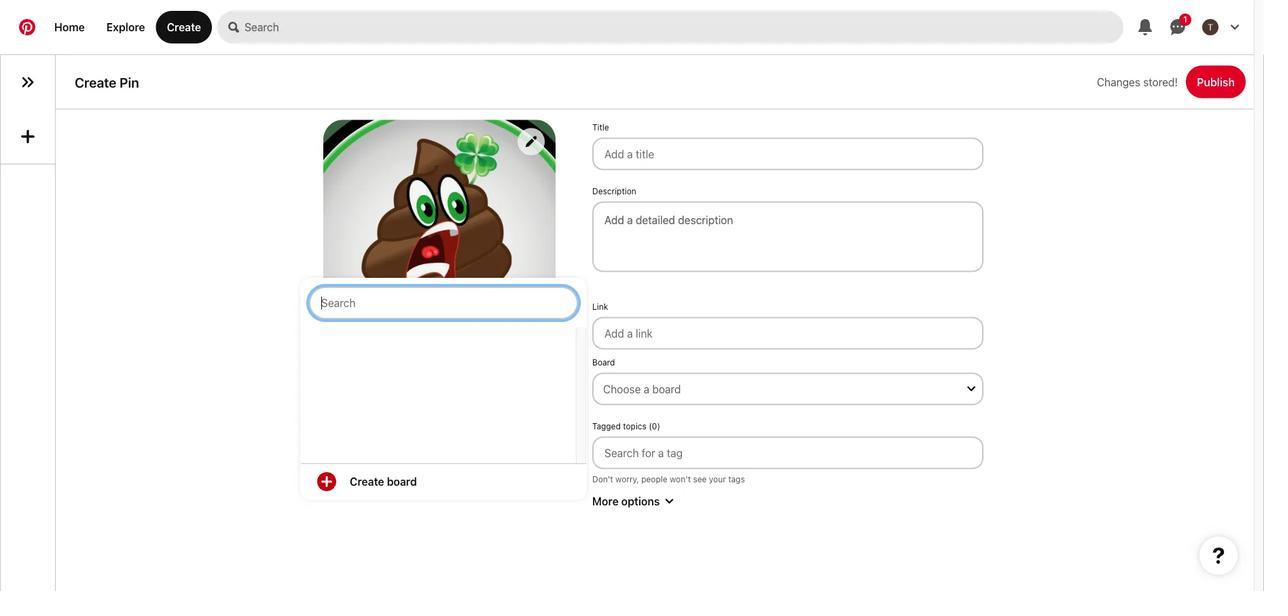 Task type: locate. For each thing, give the bounding box(es) containing it.
your
[[709, 475, 726, 484]]

don't worry, people won't see your tags
[[593, 475, 745, 484]]

0 vertical spatial create
[[167, 21, 201, 34]]

choose
[[604, 383, 641, 396]]

stored!
[[1144, 75, 1179, 88]]

board
[[653, 383, 681, 396], [387, 476, 417, 488]]

create for create board
[[350, 476, 384, 488]]

create for create
[[167, 21, 201, 34]]

choose a board button
[[593, 373, 984, 406]]

home
[[54, 21, 85, 34]]

choose a board
[[604, 383, 681, 396]]

title
[[593, 123, 609, 132]]

create
[[167, 21, 201, 34], [75, 74, 116, 90], [350, 476, 384, 488]]

tagged
[[593, 422, 621, 431]]

pin
[[120, 74, 139, 90]]

description
[[593, 187, 637, 196]]

create for create pin
[[75, 74, 116, 90]]

2 vertical spatial create
[[350, 476, 384, 488]]

1 horizontal spatial board
[[653, 383, 681, 396]]

explore link
[[96, 11, 156, 43]]

0 horizontal spatial board
[[387, 476, 417, 488]]

more options arrow icon image
[[666, 498, 674, 506]]

1 button
[[1162, 11, 1195, 43]]

2 horizontal spatial create
[[350, 476, 384, 488]]

Title text field
[[593, 138, 984, 170]]

1 horizontal spatial create
[[167, 21, 201, 34]]

link
[[593, 302, 608, 312]]

tags
[[729, 475, 745, 484]]

0 horizontal spatial create
[[75, 74, 116, 90]]

create inside button
[[350, 476, 384, 488]]

topics
[[623, 422, 647, 431]]

Link url field
[[593, 317, 984, 350]]

1 vertical spatial board
[[387, 476, 417, 488]]

0 vertical spatial board
[[653, 383, 681, 396]]

won't
[[670, 475, 691, 484]]

changes stored!
[[1097, 75, 1179, 88]]

changes
[[1097, 75, 1141, 88]]

create pin
[[75, 74, 139, 90]]

1 vertical spatial create
[[75, 74, 116, 90]]

create link
[[156, 11, 212, 43]]



Task type: describe. For each thing, give the bounding box(es) containing it.
choose a board image
[[968, 385, 976, 393]]

more
[[593, 495, 619, 508]]

terry turtle image
[[1203, 19, 1219, 35]]

publish button
[[1187, 66, 1246, 98]]

(0)
[[649, 422, 661, 431]]

explore
[[107, 21, 145, 34]]

Tagged topics (0) text field
[[593, 437, 984, 469]]

tagged topics (0)
[[593, 422, 661, 431]]

1
[[1184, 15, 1188, 24]]

people
[[642, 475, 668, 484]]

board
[[593, 358, 615, 367]]

Search text field
[[245, 11, 1124, 43]]

worry,
[[616, 475, 639, 484]]

create board button
[[301, 464, 587, 500]]

don't
[[593, 475, 614, 484]]

Add a detailed description field
[[605, 214, 972, 227]]

home link
[[43, 11, 96, 43]]

search icon image
[[228, 22, 239, 33]]

Search through your boards search field
[[309, 287, 578, 320]]

create board
[[350, 476, 417, 488]]

more options
[[593, 495, 660, 508]]

more options button
[[590, 495, 987, 508]]

options
[[622, 495, 660, 508]]

publish
[[1198, 75, 1236, 88]]

a
[[644, 383, 650, 396]]

see
[[694, 475, 707, 484]]



Task type: vqa. For each thing, say whether or not it's contained in the screenshot.
the Feel the heat with this highly detailed and poseable Motion Charizard, our most epic building set to date. Build the model and turn the crank to watch Charizard move back-and-forth as its wings flap and the lava moves. The detailed base includes interchangeable name plates in different languages for varied display options. This showstopping set is sure to be a highlight in any collection. image
no



